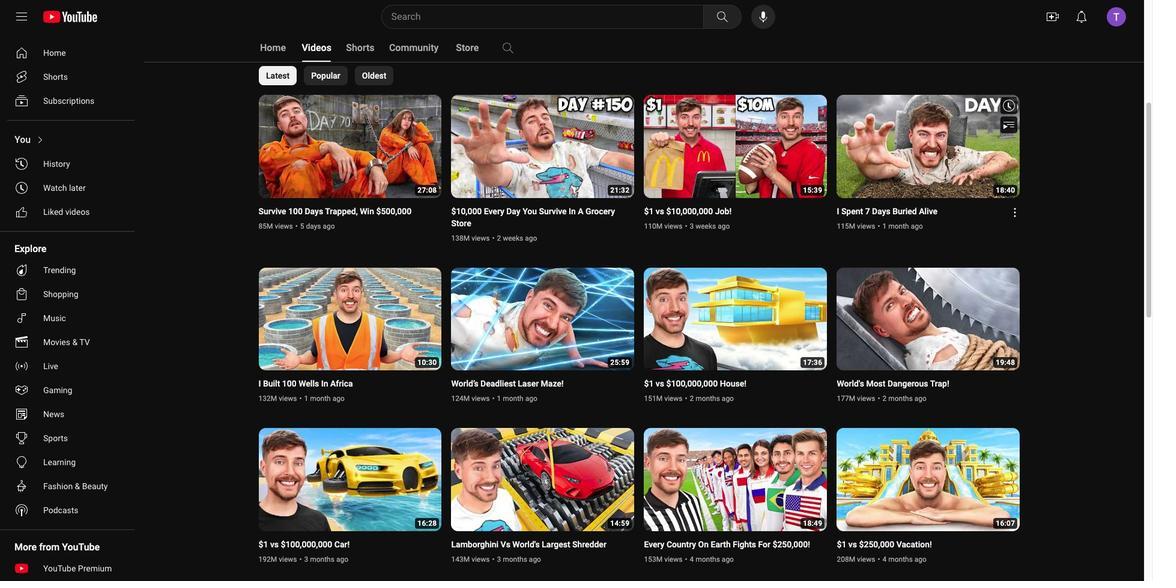 Task type: locate. For each thing, give the bounding box(es) containing it.
25 minutes, 59 seconds element
[[611, 359, 630, 367]]

$1 for $1 vs $250,000 vacation!
[[837, 540, 847, 550]]

2 months ago down dangerous
[[883, 395, 927, 403]]

1 horizontal spatial in
[[569, 206, 576, 216]]

you
[[14, 134, 31, 145], [523, 206, 537, 216]]

1 for in
[[304, 395, 308, 403]]

ago right days
[[323, 222, 335, 230]]

17:36 link
[[644, 268, 828, 372]]

$1
[[644, 206, 654, 216], [644, 379, 654, 389], [259, 540, 268, 550], [837, 540, 847, 550]]

ago down vacation!
[[915, 556, 927, 564]]

1 4 months ago from the left
[[690, 556, 734, 564]]

ago down alive
[[911, 222, 923, 230]]

vs inside '$1 vs $100,000,000 house! by mrbeast 151,862,865 views 2 months ago 17 minutes' element
[[656, 379, 665, 389]]

months down vacation!
[[889, 556, 913, 564]]

music link
[[7, 306, 130, 330], [7, 306, 130, 330]]

you link
[[7, 128, 130, 152], [7, 128, 130, 152]]

1 down 'deadliest'
[[497, 395, 501, 403]]

Subscribe text field
[[379, 8, 416, 18]]

month down wells
[[310, 395, 331, 403]]

laser
[[518, 379, 539, 389]]

1 vertical spatial $100,000,000
[[281, 540, 332, 550]]

1 horizontal spatial world's
[[837, 379, 865, 389]]

days up days
[[305, 206, 323, 216]]

i spent 7 days buried alive
[[837, 206, 938, 216]]

$250,000
[[860, 540, 895, 550]]

$1 for $1 vs $100,000,000 house!
[[644, 379, 654, 389]]

177m
[[837, 395, 856, 403]]

months down dangerous
[[889, 395, 913, 403]]

$1 vs $100,000,000 house! by mrbeast 151,862,865 views 2 months ago 17 minutes element
[[644, 378, 747, 390]]

0 vertical spatial $100,000,000
[[667, 379, 718, 389]]

0 vertical spatial store
[[456, 42, 479, 53]]

2 horizontal spatial month
[[889, 222, 910, 230]]

2 months ago for $100,000,000
[[690, 395, 734, 403]]

$10,000
[[452, 206, 482, 216]]

& left tv
[[72, 338, 78, 347]]

2 months ago for dangerous
[[883, 395, 927, 403]]

months for vacation!
[[889, 556, 913, 564]]

world's most dangerous trap! link
[[837, 378, 950, 390]]

1 horizontal spatial days
[[873, 206, 891, 216]]

shredder
[[573, 540, 607, 550]]

learning link
[[7, 451, 130, 475], [7, 451, 130, 475]]

18:40 link
[[837, 95, 1021, 199]]

4 months ago
[[690, 556, 734, 564], [883, 556, 927, 564]]

months for trap!
[[889, 395, 913, 403]]

survive left a
[[539, 206, 567, 216]]

2 horizontal spatial 2
[[883, 395, 887, 403]]

views for every country on earth fights for $250,000!
[[665, 556, 683, 564]]

1 vertical spatial &
[[75, 482, 80, 492]]

country
[[667, 540, 697, 550]]

1 horizontal spatial 3 months ago
[[497, 556, 541, 564]]

1 horizontal spatial 3
[[497, 556, 501, 564]]

ago down dangerous
[[915, 395, 927, 403]]

0 horizontal spatial month
[[310, 395, 331, 403]]

0 horizontal spatial 4
[[690, 556, 694, 564]]

liked
[[43, 207, 63, 217]]

largest
[[542, 540, 571, 550]]

0 vertical spatial shorts
[[346, 42, 375, 53]]

1 tab list from the top
[[259, 34, 608, 62]]

gaming
[[43, 386, 72, 395]]

0 vertical spatial tab list
[[259, 34, 608, 62]]

0 vertical spatial every
[[484, 206, 505, 216]]

4 months ago down on
[[690, 556, 734, 564]]

100 right built at the bottom left of the page
[[282, 379, 297, 389]]

0 horizontal spatial days
[[305, 206, 323, 216]]

fights
[[733, 540, 757, 550]]

1 down i spent 7 days buried alive on the top of page
[[883, 222, 887, 230]]

0 horizontal spatial shorts
[[43, 72, 68, 82]]

1 month ago down buried
[[883, 222, 923, 230]]

days inside the survive 100 days trapped, win $500,000 by mrbeast 85,705,255 views 5 days ago 27 minutes 'element'
[[305, 206, 323, 216]]

views right 132m
[[279, 395, 297, 403]]

shopping link
[[7, 282, 130, 306], [7, 282, 130, 306]]

2 horizontal spatial 1
[[883, 222, 887, 230]]

earth
[[711, 540, 731, 550]]

lamborghini
[[452, 540, 499, 550]]

survive inside 'element'
[[259, 206, 286, 216]]

job!
[[716, 206, 732, 216]]

27:08
[[418, 186, 437, 194]]

subscriptions
[[43, 96, 95, 106]]

115m
[[837, 222, 856, 230]]

lamborghini vs world's largest shredder
[[452, 540, 607, 550]]

3 down $1 vs $100,000,000 car! link
[[304, 556, 308, 564]]

19 minutes, 48 seconds element
[[996, 359, 1016, 367]]

1 down the i built 100 wells in africa by mrbeast 132,427,862 views 1 month ago 10 minutes, 30 seconds element
[[304, 395, 308, 403]]

home inside tab list
[[260, 42, 286, 53]]

ago down africa
[[333, 395, 345, 403]]

views
[[275, 222, 293, 230], [665, 222, 683, 230], [858, 222, 876, 230], [472, 234, 490, 242], [279, 395, 297, 403], [472, 395, 490, 403], [665, 395, 683, 403], [858, 395, 876, 403], [279, 556, 297, 564], [472, 556, 490, 564], [665, 556, 683, 564], [858, 556, 876, 564]]

movies & tv
[[43, 338, 90, 347]]

views right 110m
[[665, 222, 683, 230]]

2 survive from the left
[[539, 206, 567, 216]]

$100,000,000 up 151m views on the bottom right of page
[[667, 379, 718, 389]]

in right wells
[[321, 379, 328, 389]]

4 months ago for earth
[[690, 556, 734, 564]]

3 months ago down car!
[[304, 556, 349, 564]]

store inside $10,000 every day you survive in a grocery store
[[452, 218, 472, 228]]

0 horizontal spatial 1 month ago
[[304, 395, 345, 403]]

0 horizontal spatial survive
[[259, 206, 286, 216]]

2
[[497, 234, 501, 242], [690, 395, 694, 403], [883, 395, 887, 403]]

ago down $10,000 every day you survive in a grocery store at the top
[[525, 234, 537, 242]]

0 horizontal spatial in
[[321, 379, 328, 389]]

0 vertical spatial 100
[[288, 206, 303, 216]]

weeks for day
[[503, 234, 524, 242]]

3 for world's
[[497, 556, 501, 564]]

home up subscriptions
[[43, 48, 66, 58]]

tab list down subscribe button
[[259, 34, 608, 62]]

1 horizontal spatial $100,000,000
[[667, 379, 718, 389]]

0 horizontal spatial weeks
[[503, 234, 524, 242]]

every left day
[[484, 206, 505, 216]]

0 horizontal spatial 1
[[304, 395, 308, 403]]

18 minutes, 40 seconds element
[[996, 186, 1016, 194]]

16:28 link
[[259, 429, 442, 533]]

ago down every country on earth fights for $250,000!
[[722, 556, 734, 564]]

0 horizontal spatial 4 months ago
[[690, 556, 734, 564]]

i for i spent 7 days buried alive
[[837, 206, 840, 216]]

0 vertical spatial &
[[72, 338, 78, 347]]

shorts up subscriptions
[[43, 72, 68, 82]]

143m
[[452, 556, 470, 564]]

1 horizontal spatial you
[[523, 206, 537, 216]]

liked videos link
[[7, 200, 130, 224], [7, 200, 130, 224]]

16:07
[[996, 520, 1016, 528]]

4 for on
[[690, 556, 694, 564]]

1 horizontal spatial 4
[[883, 556, 887, 564]]

0 horizontal spatial i
[[259, 379, 261, 389]]

1 vertical spatial store
[[452, 218, 472, 228]]

& left the beauty
[[75, 482, 80, 492]]

community
[[389, 42, 439, 53]]

vs inside the $1 vs $100,000,000 car! by mrbeast 192,531,677 views 3 months ago 16 minutes element
[[270, 540, 279, 550]]

subscribe button
[[369, 2, 426, 24]]

vs inside $1 vs $250,000 vacation! by mrbeast 208,523,632 views 4 months ago 16 minutes element
[[849, 540, 858, 550]]

1 vertical spatial weeks
[[503, 234, 524, 242]]

views down 7
[[858, 222, 876, 230]]

world's right "vs"
[[513, 540, 540, 550]]

for
[[759, 540, 771, 550]]

days right 7
[[873, 206, 891, 216]]

3 weeks ago
[[690, 222, 730, 230]]

youtube
[[62, 542, 100, 553], [43, 564, 76, 574]]

1 horizontal spatial month
[[503, 395, 524, 403]]

ago down 'house!'
[[722, 395, 734, 403]]

ago for wells
[[333, 395, 345, 403]]

0 vertical spatial i
[[837, 206, 840, 216]]

i built 100 wells in africa by mrbeast 132,427,862 views 1 month ago 10 minutes, 30 seconds element
[[259, 378, 353, 390]]

4 months ago for vacation!
[[883, 556, 927, 564]]

weeks down $10,000,000
[[696, 222, 716, 230]]

views down country
[[665, 556, 683, 564]]

$1 up 192m
[[259, 540, 268, 550]]

survive
[[259, 206, 286, 216], [539, 206, 567, 216]]

1 horizontal spatial 4 months ago
[[883, 556, 927, 564]]

views down lamborghini
[[472, 556, 490, 564]]

watch later link
[[7, 176, 130, 200], [7, 176, 130, 200]]

2 days from the left
[[873, 206, 891, 216]]

every inside $10,000 every day you survive in a grocery store
[[484, 206, 505, 216]]

vs up 151m views on the bottom right of page
[[656, 379, 665, 389]]

i left spent
[[837, 206, 840, 216]]

3 for $10,000,000
[[690, 222, 694, 230]]

vs inside $1 vs $10,000,000 job! by mrbeast 110,516,335 views 3 weeks ago 15 minutes element
[[656, 206, 665, 216]]

trap!
[[931, 379, 950, 389]]

1 survive from the left
[[259, 206, 286, 216]]

1 2 months ago from the left
[[690, 395, 734, 403]]

1 month ago down world's deadliest laser maze!
[[497, 395, 538, 403]]

0 horizontal spatial 3 months ago
[[304, 556, 349, 564]]

$1 up 151m
[[644, 379, 654, 389]]

14:59 link
[[452, 429, 635, 533]]

0 vertical spatial world's
[[837, 379, 865, 389]]

1 days from the left
[[305, 206, 323, 216]]

more from youtube
[[14, 542, 100, 553]]

views for $1 vs $100,000,000 house!
[[665, 395, 683, 403]]

1 vertical spatial every
[[644, 540, 665, 550]]

fashion & beauty link
[[7, 475, 130, 499], [7, 475, 130, 499]]

1 month ago for buried
[[883, 222, 923, 230]]

i left built at the bottom left of the page
[[259, 379, 261, 389]]

survive up the 85m views
[[259, 206, 286, 216]]

2 down the $1 vs $100,000,000 house! link
[[690, 395, 694, 403]]

tab list down videos
[[259, 66, 393, 85]]

1 horizontal spatial shorts
[[346, 42, 375, 53]]

i inside "element"
[[837, 206, 840, 216]]

views right "138m"
[[472, 234, 490, 242]]

3 down "vs"
[[497, 556, 501, 564]]

in inside $10,000 every day you survive in a grocery store
[[569, 206, 576, 216]]

2 3 months ago from the left
[[497, 556, 541, 564]]

0 horizontal spatial $100,000,000
[[281, 540, 332, 550]]

1
[[883, 222, 887, 230], [304, 395, 308, 403], [497, 395, 501, 403]]

1 vertical spatial in
[[321, 379, 328, 389]]

vs for $1 vs $100,000,000 car!
[[270, 540, 279, 550]]

115m views
[[837, 222, 876, 230]]

2 for $100,000,000
[[690, 395, 694, 403]]

youtube down more from youtube
[[43, 564, 76, 574]]

ago down car!
[[336, 556, 349, 564]]

months down $1 vs $100,000,000 car! link
[[310, 556, 335, 564]]

0 horizontal spatial every
[[484, 206, 505, 216]]

2 4 months ago from the left
[[883, 556, 927, 564]]

months
[[696, 395, 720, 403], [889, 395, 913, 403], [310, 556, 335, 564], [503, 556, 528, 564], [696, 556, 720, 564], [889, 556, 913, 564]]

$500,000
[[376, 206, 412, 216]]

2 right the 138m views
[[497, 234, 501, 242]]

1 3 months ago from the left
[[304, 556, 349, 564]]

0 horizontal spatial 2
[[497, 234, 501, 242]]

$1 vs $10,000,000 job!
[[644, 206, 732, 216]]

music
[[43, 314, 66, 323]]

1 month ago down wells
[[304, 395, 345, 403]]

$1 vs $10,000,000 job! by mrbeast 110,516,335 views 3 weeks ago 15 minutes element
[[644, 205, 732, 217]]

youtube premium link
[[7, 557, 130, 581], [7, 557, 130, 581]]

None search field
[[360, 5, 744, 29]]

views right 192m
[[279, 556, 297, 564]]

ago for largest
[[529, 556, 541, 564]]

ago for earth
[[722, 556, 734, 564]]

views down '$250,000'
[[858, 556, 876, 564]]

months down "vs"
[[503, 556, 528, 564]]

months down the $1 vs $100,000,000 house! link
[[696, 395, 720, 403]]

1 horizontal spatial weeks
[[696, 222, 716, 230]]

3 months ago down lamborghini vs world's largest shredder by mrbeast 143,659,397 views 3 months ago 14 minutes, 59 seconds 'element'
[[497, 556, 541, 564]]

2 2 months ago from the left
[[883, 395, 927, 403]]

27 minutes, 8 seconds element
[[418, 186, 437, 194]]

2 4 from the left
[[883, 556, 887, 564]]

in left a
[[569, 206, 576, 216]]

110m
[[644, 222, 663, 230]]

tv
[[79, 338, 90, 347]]

world's most dangerous trap!
[[837, 379, 950, 389]]

&
[[72, 338, 78, 347], [75, 482, 80, 492]]

1 vertical spatial i
[[259, 379, 261, 389]]

1 4 from the left
[[690, 556, 694, 564]]

home up 'latest'
[[260, 42, 286, 53]]

1 vertical spatial 100
[[282, 379, 297, 389]]

watch later
[[43, 183, 86, 193]]

views right 85m
[[275, 222, 293, 230]]

85m views
[[259, 222, 293, 230]]

2 tab list from the top
[[259, 66, 393, 85]]

2 down world's most dangerous trap! by mrbeast 177,831,113 views 2 months ago 19 minutes 'element'
[[883, 395, 887, 403]]

$10,000 every day you survive in a grocery store
[[452, 206, 615, 228]]

4 down $1 vs $250,000 vacation! link
[[883, 556, 887, 564]]

27:08 link
[[259, 95, 442, 199]]

3 down $10,000,000
[[690, 222, 694, 230]]

0 horizontal spatial 3
[[304, 556, 308, 564]]

100 up 5
[[288, 206, 303, 216]]

weeks down day
[[503, 234, 524, 242]]

tab list containing latest
[[259, 66, 393, 85]]

$1 up 110m
[[644, 206, 654, 216]]

ago down lamborghini vs world's largest shredder
[[529, 556, 541, 564]]

views for i spent 7 days buried alive
[[858, 222, 876, 230]]

100
[[288, 206, 303, 216], [282, 379, 297, 389]]

months down on
[[696, 556, 720, 564]]

lamborghini vs world's largest shredder by mrbeast 143,659,397 views 3 months ago 14 minutes, 59 seconds element
[[452, 539, 607, 551]]

1 vertical spatial tab list
[[259, 66, 393, 85]]

every up 153m
[[644, 540, 665, 550]]

$100,000,000 up 192m views
[[281, 540, 332, 550]]

views for world's deadliest laser maze!
[[472, 395, 490, 403]]

vs
[[501, 540, 511, 550]]

vs up 208m views
[[849, 540, 858, 550]]

every country on earth fights for $250,000! by mrbeast 153,178,989 views 4 months ago 18 minutes element
[[644, 539, 811, 551]]

$1 vs $250,000 vacation! by mrbeast 208,523,632 views 4 months ago 16 minutes element
[[837, 539, 932, 551]]

16 minutes, 28 seconds element
[[418, 520, 437, 528]]

1 vertical spatial you
[[523, 206, 537, 216]]

trapped,
[[325, 206, 358, 216]]

1 vertical spatial world's
[[513, 540, 540, 550]]

ago down job!
[[718, 222, 730, 230]]

$100,000,000 for car!
[[281, 540, 332, 550]]

africa
[[330, 379, 353, 389]]

0 horizontal spatial you
[[14, 134, 31, 145]]

3 for $100,000,000
[[304, 556, 308, 564]]

survive inside $10,000 every day you survive in a grocery store
[[539, 206, 567, 216]]

i spent 7 days buried alive by mrbeast 115,693,669 views 1 month ago 18 minutes element
[[837, 205, 938, 217]]

views down most
[[858, 395, 876, 403]]

2 horizontal spatial 1 month ago
[[883, 222, 923, 230]]

weeks
[[696, 222, 716, 230], [503, 234, 524, 242]]

10 minutes, 30 seconds element
[[418, 359, 437, 367]]

ago for trap!
[[915, 395, 927, 403]]

shorts link
[[7, 65, 130, 89], [7, 65, 130, 89]]

$1 vs $250,000 vacation! link
[[837, 539, 932, 551]]

124m
[[452, 395, 470, 403]]

history
[[43, 159, 70, 169]]

youtube up youtube premium
[[62, 542, 100, 553]]

ago for maze!
[[526, 395, 538, 403]]

100 inside 'element'
[[288, 206, 303, 216]]

survive 100 days trapped, win $500,000 link
[[259, 205, 412, 217]]

views right '124m'
[[472, 395, 490, 403]]

$1 up 208m
[[837, 540, 847, 550]]

208m
[[837, 556, 856, 564]]

tab list
[[259, 34, 608, 62], [259, 66, 393, 85]]

views for world's most dangerous trap!
[[858, 395, 876, 403]]

shorts up "oldest"
[[346, 42, 375, 53]]

4 down country
[[690, 556, 694, 564]]

0 horizontal spatial 2 months ago
[[690, 395, 734, 403]]

world's inside 'element'
[[837, 379, 865, 389]]

1 vertical spatial shorts
[[43, 72, 68, 82]]

built
[[263, 379, 280, 389]]

days
[[306, 222, 321, 230]]

store right the community
[[456, 42, 479, 53]]

later
[[69, 183, 86, 193]]

1 horizontal spatial survive
[[539, 206, 567, 216]]

views for $10,000 every day you survive in a grocery store
[[472, 234, 490, 242]]

world's
[[452, 379, 479, 389]]

2 months ago down the $1 vs $100,000,000 house! link
[[690, 395, 734, 403]]

& for beauty
[[75, 482, 80, 492]]

store down $10,000 at top
[[452, 218, 472, 228]]

$100,000,000 for house!
[[667, 379, 718, 389]]

4 months ago down vacation!
[[883, 556, 927, 564]]

1 horizontal spatial home
[[260, 42, 286, 53]]

1 horizontal spatial 2 months ago
[[883, 395, 927, 403]]

3 months ago for world's
[[497, 556, 541, 564]]

ago down the laser
[[526, 395, 538, 403]]

3 months ago for $100,000,000
[[304, 556, 349, 564]]

month down the world's deadliest laser maze! by mrbeast 124,427,936 views 1 month ago 25 minutes element
[[503, 395, 524, 403]]

month down buried
[[889, 222, 910, 230]]

1 for buried
[[883, 222, 887, 230]]

vs up 192m views
[[270, 540, 279, 550]]

world's up the 177m
[[837, 379, 865, 389]]

views for lamborghini vs world's largest shredder
[[472, 556, 490, 564]]

views right 151m
[[665, 395, 683, 403]]

1 horizontal spatial i
[[837, 206, 840, 216]]

1 horizontal spatial 2
[[690, 395, 694, 403]]

3
[[690, 222, 694, 230], [304, 556, 308, 564], [497, 556, 501, 564]]

0 horizontal spatial world's
[[513, 540, 540, 550]]

buried
[[893, 206, 917, 216]]

survive 100 days trapped, win $500,000 by mrbeast 85,705,255 views 5 days ago 27 minutes element
[[259, 205, 412, 217]]

10:30
[[418, 359, 437, 367]]

0 vertical spatial weeks
[[696, 222, 716, 230]]

i for i built 100 wells in africa
[[259, 379, 261, 389]]

learning
[[43, 458, 76, 468]]

you inside $10,000 every day you survive in a grocery store
[[523, 206, 537, 216]]

0 vertical spatial in
[[569, 206, 576, 216]]

2 horizontal spatial 3
[[690, 222, 694, 230]]

vs up 110m views
[[656, 206, 665, 216]]



Task type: describe. For each thing, give the bounding box(es) containing it.
$1 for $1 vs $100,000,000 car!
[[259, 540, 268, 550]]

tab list containing home
[[259, 34, 608, 62]]

ago for job!
[[718, 222, 730, 230]]

124m views
[[452, 395, 490, 403]]

0 vertical spatial youtube
[[62, 542, 100, 553]]

1 month ago for in
[[304, 395, 345, 403]]

shorts inside tab list
[[346, 42, 375, 53]]

15:39 link
[[644, 95, 828, 199]]

views for survive 100 days trapped, win $500,000
[[275, 222, 293, 230]]

avatar image image
[[1107, 7, 1127, 26]]

1 horizontal spatial 1 month ago
[[497, 395, 538, 403]]

153m views
[[644, 556, 683, 564]]

vs for $1 vs $10,000,000 job!
[[656, 206, 665, 216]]

car!
[[335, 540, 350, 550]]

16:28
[[418, 520, 437, 528]]

days inside i spent 7 days buried alive by mrbeast 115,693,669 views 1 month ago 18 minutes "element"
[[873, 206, 891, 216]]

i spent 7 days buried alive link
[[837, 205, 938, 217]]

18:40
[[996, 186, 1016, 194]]

19:48 link
[[837, 268, 1021, 372]]

world's deadliest laser maze! by mrbeast 124,427,936 views 1 month ago 25 minutes element
[[452, 378, 564, 390]]

win
[[360, 206, 374, 216]]

19:48
[[996, 359, 1016, 367]]

maze!
[[541, 379, 564, 389]]

17 minutes, 36 seconds element
[[804, 359, 823, 367]]

views for $1 vs $10,000,000 job!
[[665, 222, 683, 230]]

$1 vs $100,000,000 car!
[[259, 540, 350, 550]]

Search text field
[[391, 9, 701, 25]]

world's deadliest laser maze! link
[[452, 378, 564, 390]]

vacation!
[[897, 540, 932, 550]]

every country on earth fights for $250,000!
[[644, 540, 811, 550]]

fashion
[[43, 482, 73, 492]]

views for i built 100 wells in africa
[[279, 395, 297, 403]]

most
[[867, 379, 886, 389]]

every country on earth fights for $250,000! link
[[644, 539, 811, 551]]

1 horizontal spatial every
[[644, 540, 665, 550]]

138m views
[[452, 234, 490, 242]]

& for tv
[[72, 338, 78, 347]]

grocery
[[586, 206, 615, 216]]

18:49
[[804, 520, 823, 528]]

more
[[14, 542, 37, 553]]

world's most dangerous trap! by mrbeast 177,831,113 views 2 months ago 19 minutes element
[[837, 378, 950, 390]]

$10,000 every day you survive in a grocery store link
[[452, 205, 620, 229]]

ago for days
[[911, 222, 923, 230]]

fashion & beauty
[[43, 482, 108, 492]]

month for buried
[[889, 222, 910, 230]]

months for largest
[[503, 556, 528, 564]]

podcasts
[[43, 506, 78, 516]]

liked videos
[[43, 207, 90, 217]]

world's deadliest laser maze!
[[452, 379, 564, 389]]

$1 for $1 vs $10,000,000 job!
[[644, 206, 654, 216]]

7
[[866, 206, 870, 216]]

1 horizontal spatial 1
[[497, 395, 501, 403]]

news
[[43, 410, 64, 419]]

premium
[[78, 564, 112, 574]]

21:32 link
[[452, 95, 635, 199]]

months for earth
[[696, 556, 720, 564]]

vs for $1 vs $100,000,000 house!
[[656, 379, 665, 389]]

survive 100 days trapped, win $500,000
[[259, 206, 412, 216]]

15:39
[[804, 186, 823, 194]]

views for $1 vs $250,000 vacation!
[[858, 556, 876, 564]]

youtube premium
[[43, 564, 112, 574]]

14:59
[[611, 520, 630, 528]]

4 for $250,000
[[883, 556, 887, 564]]

dangerous
[[888, 379, 929, 389]]

store inside tab list
[[456, 42, 479, 53]]

132m
[[259, 395, 277, 403]]

25:59 link
[[452, 268, 635, 372]]

i built 100 wells in africa link
[[259, 378, 353, 390]]

movies
[[43, 338, 70, 347]]

a
[[578, 206, 584, 216]]

spent
[[842, 206, 864, 216]]

month for in
[[310, 395, 331, 403]]

on
[[699, 540, 709, 550]]

trending
[[43, 266, 76, 275]]

0 horizontal spatial home
[[43, 48, 66, 58]]

153m
[[644, 556, 663, 564]]

10:30 link
[[259, 268, 442, 372]]

wells
[[299, 379, 319, 389]]

18:49 link
[[644, 429, 828, 533]]

25:59
[[611, 359, 630, 367]]

14 minutes, 59 seconds element
[[611, 520, 630, 528]]

lamborghini vs world's largest shredder link
[[452, 539, 607, 551]]

ago for you
[[525, 234, 537, 242]]

ago for trapped,
[[323, 222, 335, 230]]

16:07 link
[[837, 429, 1021, 533]]

ago for vacation!
[[915, 556, 927, 564]]

house!
[[720, 379, 747, 389]]

vs for $1 vs $250,000 vacation!
[[849, 540, 858, 550]]

views for $1 vs $100,000,000 car!
[[279, 556, 297, 564]]

alive
[[920, 206, 938, 216]]

i built 100 wells in africa
[[259, 379, 353, 389]]

world's inside 'element'
[[513, 540, 540, 550]]

months for car!
[[310, 556, 335, 564]]

videos
[[302, 42, 332, 53]]

21:32
[[611, 186, 630, 194]]

$1 vs $100,000,000 car! by mrbeast 192,531,677 views 3 months ago 16 minutes element
[[259, 539, 350, 551]]

85m
[[259, 222, 273, 230]]

0 vertical spatial you
[[14, 134, 31, 145]]

$10,000 every day you survive in a grocery store by mrbeast 138,148,242 views 2 weeks ago 21 minutes element
[[452, 205, 620, 229]]

18 minutes, 49 seconds element
[[804, 520, 823, 528]]

beauty
[[82, 482, 108, 492]]

from
[[39, 542, 60, 553]]

2 for day
[[497, 234, 501, 242]]

17:36
[[804, 359, 823, 367]]

2 for dangerous
[[883, 395, 887, 403]]

day
[[507, 206, 521, 216]]

177m views
[[837, 395, 876, 403]]

live
[[43, 362, 58, 371]]

1 vertical spatial youtube
[[43, 564, 76, 574]]

21 minutes, 32 seconds element
[[611, 186, 630, 194]]

16 minutes, 7 seconds element
[[996, 520, 1016, 528]]

208m views
[[837, 556, 876, 564]]

143m views
[[452, 556, 490, 564]]

ago for house!
[[722, 395, 734, 403]]

months for house!
[[696, 395, 720, 403]]

ago for car!
[[336, 556, 349, 564]]

weeks for $10,000,000
[[696, 222, 716, 230]]

shopping
[[43, 290, 79, 299]]

15 minutes, 39 seconds element
[[804, 186, 823, 194]]



Task type: vqa. For each thing, say whether or not it's contained in the screenshot.
Customize channel
no



